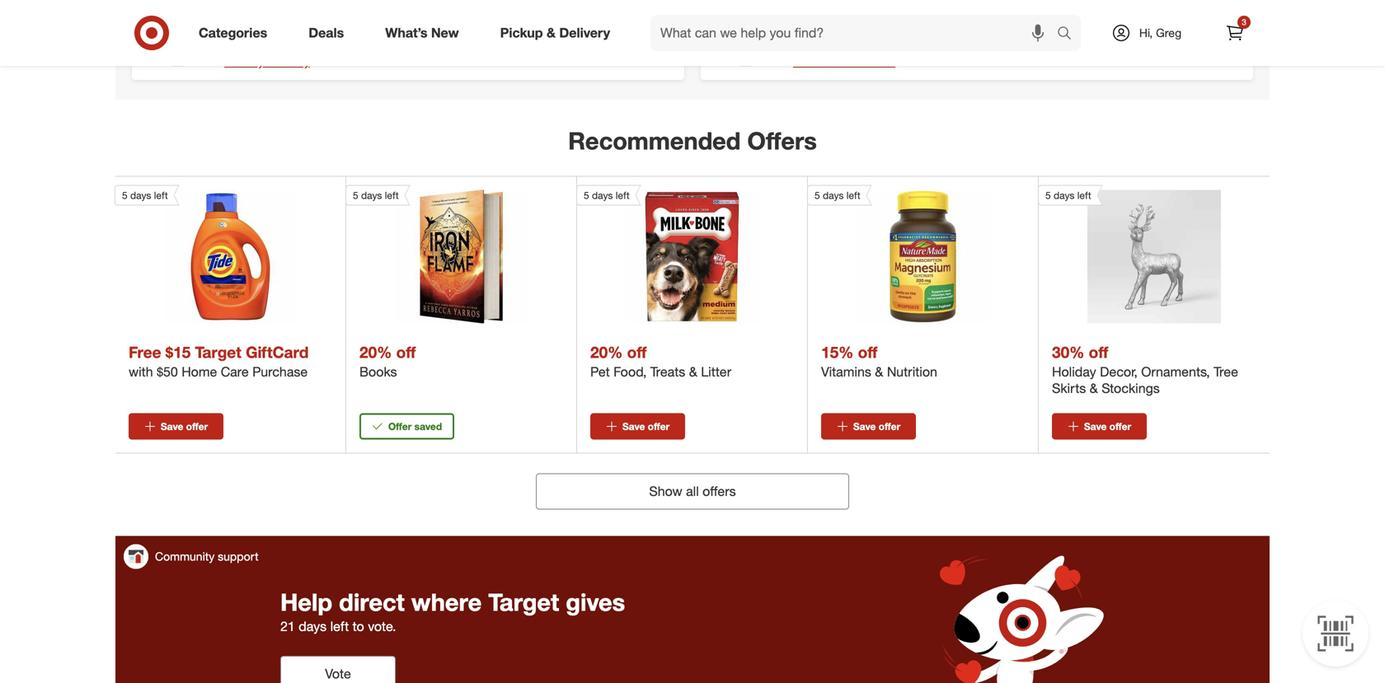Task type: locate. For each thing, give the bounding box(es) containing it.
0 horizontal spatial birthday
[[267, 55, 310, 69]]

number inside 'add mobile number' button
[[856, 55, 896, 69]]

pickup
[[500, 25, 543, 41]]

0 horizontal spatial mobile
[[818, 55, 853, 69]]

1 vertical spatial to
[[353, 619, 364, 635]]

off inside 20% off pet food, treats & litter
[[627, 343, 647, 362]]

1 20% from the left
[[360, 343, 392, 362]]

offer down 'home'
[[186, 421, 208, 433]]

greg
[[1156, 26, 1182, 40]]

1 horizontal spatial birthday
[[315, 28, 358, 43]]

4 5 days left from the left
[[815, 189, 861, 202]]

and
[[793, 21, 817, 37], [361, 28, 381, 43]]

add left my
[[224, 55, 246, 69]]

offer for &
[[879, 421, 901, 433]]

mobile inside button
[[818, 55, 853, 69]]

offer down the nutrition
[[879, 421, 901, 433]]

your
[[822, 4, 850, 20], [290, 28, 312, 43]]

let us know your birthday and we'll get it on our calendar.
[[224, 28, 521, 43]]

0 vertical spatial mobile
[[854, 4, 896, 20]]

2 offer from the left
[[648, 421, 670, 433]]

to left earn
[[951, 4, 964, 20]]

& right the vitamins
[[875, 364, 884, 380]]

1 save offer button from the left
[[129, 414, 224, 440]]

2 20% from the left
[[591, 343, 623, 362]]

0 horizontal spatial to
[[353, 619, 364, 635]]

1 off from the left
[[396, 343, 416, 362]]

in
[[1144, 4, 1156, 20]]

0 vertical spatial to
[[951, 4, 964, 20]]

1 5 days left from the left
[[122, 189, 168, 202]]

what's new link
[[371, 15, 480, 51]]

offer down treats
[[648, 421, 670, 433]]

1 5 from the left
[[122, 189, 128, 202]]

&
[[547, 25, 556, 41], [689, 364, 698, 380], [875, 364, 884, 380], [1090, 381, 1098, 397]]

your right know
[[290, 28, 312, 43]]

off up food,
[[627, 343, 647, 362]]

5 days left
[[122, 189, 168, 202], [353, 189, 399, 202], [584, 189, 630, 202], [815, 189, 861, 202], [1046, 189, 1092, 202]]

on
[[439, 28, 452, 43]]

purchase
[[252, 364, 308, 380]]

3 save offer button from the left
[[821, 414, 916, 440]]

save offer button down food,
[[591, 414, 685, 440]]

5 5 days left from the left
[[1046, 189, 1092, 202]]

20% inside 20% off pet food, treats & litter
[[591, 343, 623, 362]]

3 link
[[1217, 15, 1254, 51]]

target left the gives
[[489, 588, 559, 617]]

1 horizontal spatial number
[[899, 4, 948, 20]]

number
[[899, 4, 948, 20], [856, 55, 896, 69]]

& left litter
[[689, 364, 698, 380]]

3
[[1242, 17, 1247, 27]]

save offer button for holiday
[[1052, 414, 1147, 440]]

it
[[429, 28, 435, 43]]

save down food,
[[623, 421, 645, 433]]

off up decor,
[[1089, 343, 1109, 362]]

number down what can we help you find? suggestions appear below search box
[[856, 55, 896, 69]]

nutrition
[[887, 364, 938, 380]]

birthday
[[315, 28, 358, 43], [267, 55, 310, 69]]

1 horizontal spatial and
[[793, 21, 817, 37]]

1 5 days left button from the left
[[115, 185, 297, 324]]

1 horizontal spatial your
[[822, 4, 850, 20]]

add mobile number
[[793, 55, 896, 69]]

days for pet
[[592, 189, 613, 202]]

3 save offer from the left
[[853, 421, 901, 433]]

vote button
[[280, 656, 396, 684]]

0 horizontal spatial number
[[856, 55, 896, 69]]

1 vertical spatial target
[[195, 343, 241, 362]]

save offer button down the vitamins
[[821, 414, 916, 440]]

categories link
[[185, 15, 288, 51]]

stockings
[[1102, 381, 1160, 397]]

save offer
[[161, 421, 208, 433], [623, 421, 670, 433], [853, 421, 901, 433], [1084, 421, 1132, 433]]

save down the vitamins
[[853, 421, 876, 433]]

20% for 20% off pet food, treats & litter
[[591, 343, 623, 362]]

off inside 30% off holiday decor, ornaments, tree skirts & stockings
[[1089, 343, 1109, 362]]

4 off from the left
[[1089, 343, 1109, 362]]

target up care
[[195, 343, 241, 362]]

2 5 from the left
[[353, 189, 359, 202]]

save offer button down skirts
[[1052, 414, 1147, 440]]

2 vertical spatial target
[[489, 588, 559, 617]]

your up easily.
[[822, 4, 850, 20]]

save
[[161, 421, 183, 433], [623, 421, 645, 433], [853, 421, 876, 433], [1084, 421, 1107, 433]]

2 5 days left button from the left
[[346, 185, 528, 324]]

5 for pet
[[584, 189, 589, 202]]

birthday down know
[[267, 55, 310, 69]]

2 off from the left
[[627, 343, 647, 362]]

5 for target
[[122, 189, 128, 202]]

save down $50
[[161, 421, 183, 433]]

left for books
[[385, 189, 399, 202]]

offer
[[186, 421, 208, 433], [648, 421, 670, 433], [879, 421, 901, 433], [1110, 421, 1132, 433]]

get
[[409, 28, 426, 43]]

save offer button down $50
[[129, 414, 224, 440]]

add your mobile number to earn target circle™ benefits in store quickly and easily.
[[793, 4, 1240, 37]]

& right skirts
[[1090, 381, 1098, 397]]

recommended
[[568, 126, 741, 156]]

5
[[122, 189, 128, 202], [353, 189, 359, 202], [584, 189, 589, 202], [815, 189, 820, 202], [1046, 189, 1051, 202]]

0 horizontal spatial 20%
[[360, 343, 392, 362]]

4 save offer button from the left
[[1052, 414, 1147, 440]]

20% off books
[[360, 343, 416, 380]]

save offer button for pet
[[591, 414, 685, 440]]

5 days left for holiday
[[1046, 189, 1092, 202]]

birthday left we'll
[[315, 28, 358, 43]]

save offer down stockings
[[1084, 421, 1132, 433]]

1 offer from the left
[[186, 421, 208, 433]]

4 5 days left button from the left
[[807, 185, 990, 324]]

3 off from the left
[[858, 343, 878, 362]]

and left easily.
[[793, 21, 817, 37]]

save offer down the vitamins
[[853, 421, 901, 433]]

days inside the 'help direct where target gives 21 days left to vote.'
[[299, 619, 327, 635]]

tree
[[1214, 364, 1239, 380]]

20% inside 20% off books
[[360, 343, 392, 362]]

20%
[[360, 343, 392, 362], [591, 343, 623, 362]]

4 offer from the left
[[1110, 421, 1132, 433]]

3 5 days left from the left
[[584, 189, 630, 202]]

days
[[130, 189, 151, 202], [361, 189, 382, 202], [592, 189, 613, 202], [823, 189, 844, 202], [1054, 189, 1075, 202], [299, 619, 327, 635]]

2 save offer from the left
[[623, 421, 670, 433]]

2 save from the left
[[623, 421, 645, 433]]

add down what can we help you find? suggestions appear below search box
[[793, 55, 815, 69]]

care
[[221, 364, 249, 380]]

30%
[[1052, 343, 1085, 362]]

off inside 15% off vitamins & nutrition
[[858, 343, 878, 362]]

1 vertical spatial mobile
[[818, 55, 853, 69]]

show
[[649, 484, 683, 500]]

gives
[[566, 588, 625, 617]]

mobile down easily.
[[818, 55, 853, 69]]

20% up pet
[[591, 343, 623, 362]]

pickup & delivery link
[[486, 15, 631, 51]]

0 vertical spatial your
[[822, 4, 850, 20]]

1 horizontal spatial to
[[951, 4, 964, 20]]

left for vitamins
[[847, 189, 861, 202]]

save offer down food,
[[623, 421, 670, 433]]

days for holiday
[[1054, 189, 1075, 202]]

1 horizontal spatial target
[[489, 588, 559, 617]]

mobile inside 'add your mobile number to earn target circle™ benefits in store quickly and easily.'
[[854, 4, 896, 20]]

off up the vitamins
[[858, 343, 878, 362]]

your inside 'add your mobile number to earn target circle™ benefits in store quickly and easily.'
[[822, 4, 850, 20]]

off up books
[[396, 343, 416, 362]]

0 horizontal spatial your
[[290, 28, 312, 43]]

offer down stockings
[[1110, 421, 1132, 433]]

0 vertical spatial target
[[1000, 4, 1039, 20]]

offer for giftcard
[[186, 421, 208, 433]]

mobile
[[854, 4, 896, 20], [818, 55, 853, 69]]

3 offer from the left
[[879, 421, 901, 433]]

1 vertical spatial number
[[856, 55, 896, 69]]

skirts
[[1052, 381, 1086, 397]]

5 days left button
[[115, 185, 297, 324], [346, 185, 528, 324], [577, 185, 759, 324], [807, 185, 990, 324], [1038, 185, 1221, 324]]

target
[[1000, 4, 1039, 20], [195, 343, 241, 362], [489, 588, 559, 617]]

number left earn
[[899, 4, 948, 20]]

save offer button
[[129, 414, 224, 440], [591, 414, 685, 440], [821, 414, 916, 440], [1052, 414, 1147, 440]]

1 horizontal spatial mobile
[[854, 4, 896, 20]]

1 save from the left
[[161, 421, 183, 433]]

save offer button for target
[[129, 414, 224, 440]]

save offer for holiday
[[1084, 421, 1132, 433]]

21
[[280, 619, 295, 635]]

vitamins
[[821, 364, 872, 380]]

and left we'll
[[361, 28, 381, 43]]

target inside 'add your mobile number to earn target circle™ benefits in store quickly and easily.'
[[1000, 4, 1039, 20]]

5 5 days left button from the left
[[1038, 185, 1221, 324]]

left
[[154, 189, 168, 202], [385, 189, 399, 202], [616, 189, 630, 202], [847, 189, 861, 202], [1078, 189, 1092, 202], [330, 619, 349, 635]]

birthday inside button
[[267, 55, 310, 69]]

save down skirts
[[1084, 421, 1107, 433]]

giftcard
[[246, 343, 309, 362]]

1 save offer from the left
[[161, 421, 208, 433]]

2 horizontal spatial target
[[1000, 4, 1039, 20]]

help direct where target gives 21 days left to vote.
[[280, 588, 625, 635]]

add my birthday button
[[224, 54, 310, 70]]

2 5 days left from the left
[[353, 189, 399, 202]]

5 5 from the left
[[1046, 189, 1051, 202]]

& inside 15% off vitamins & nutrition
[[875, 364, 884, 380]]

4 5 from the left
[[815, 189, 820, 202]]

5 days left for target
[[122, 189, 168, 202]]

20% up books
[[360, 343, 392, 362]]

save for vitamins
[[853, 421, 876, 433]]

0 vertical spatial number
[[899, 4, 948, 20]]

vote.
[[368, 619, 396, 635]]

quickly
[[1195, 4, 1240, 20]]

to left vote. on the bottom left of page
[[353, 619, 364, 635]]

home
[[182, 364, 217, 380]]

easily.
[[821, 21, 859, 37]]

2 save offer button from the left
[[591, 414, 685, 440]]

3 5 days left button from the left
[[577, 185, 759, 324]]

add inside 'add your mobile number to earn target circle™ benefits in store quickly and easily.'
[[793, 4, 818, 20]]

off inside 20% off books
[[396, 343, 416, 362]]

4 save from the left
[[1084, 421, 1107, 433]]

target right earn
[[1000, 4, 1039, 20]]

left inside the 'help direct where target gives 21 days left to vote.'
[[330, 619, 349, 635]]

target inside 'free $15 target giftcard with $50 home care purchase'
[[195, 343, 241, 362]]

to
[[951, 4, 964, 20], [353, 619, 364, 635]]

0 horizontal spatial target
[[195, 343, 241, 362]]

add for add mobile number
[[793, 55, 815, 69]]

community support
[[155, 550, 259, 564]]

save offer down 'home'
[[161, 421, 208, 433]]

add mobile number button
[[793, 54, 896, 70]]

let
[[224, 28, 241, 43]]

1 vertical spatial birthday
[[267, 55, 310, 69]]

mobile up easily.
[[854, 4, 896, 20]]

circle™
[[1042, 4, 1087, 20]]

5 days left button for holiday
[[1038, 185, 1221, 324]]

15% off vitamins & nutrition
[[821, 343, 938, 380]]

1 horizontal spatial 20%
[[591, 343, 623, 362]]

3 5 from the left
[[584, 189, 589, 202]]

What can we help you find? suggestions appear below search field
[[651, 15, 1061, 51]]

5 for books
[[353, 189, 359, 202]]

know
[[259, 28, 287, 43]]

30% off holiday decor, ornaments, tree skirts & stockings
[[1052, 343, 1239, 397]]

add up add mobile number
[[793, 4, 818, 20]]

to inside the 'help direct where target gives 21 days left to vote.'
[[353, 619, 364, 635]]

1 vertical spatial your
[[290, 28, 312, 43]]

left for target
[[154, 189, 168, 202]]

add for add your mobile number to earn target circle™ benefits in store quickly and easily.
[[793, 4, 818, 20]]

0 vertical spatial birthday
[[315, 28, 358, 43]]

direct
[[339, 588, 405, 617]]

3 save from the left
[[853, 421, 876, 433]]

4 save offer from the left
[[1084, 421, 1132, 433]]

where
[[411, 588, 482, 617]]



Task type: vqa. For each thing, say whether or not it's contained in the screenshot.
$34.99 reg $49.99 Sale save $ 15.00 ( 30 % off )
no



Task type: describe. For each thing, give the bounding box(es) containing it.
pet
[[591, 364, 610, 380]]

off for 20% off books
[[396, 343, 416, 362]]

5 days left button for books
[[346, 185, 528, 324]]

litter
[[701, 364, 732, 380]]

save offer for pet
[[623, 421, 670, 433]]

search button
[[1050, 15, 1090, 54]]

save offer for target
[[161, 421, 208, 433]]

offer
[[388, 421, 412, 433]]

20% off pet food, treats & litter
[[591, 343, 732, 380]]

days for target
[[130, 189, 151, 202]]

deals link
[[295, 15, 365, 51]]

5 days left for vitamins
[[815, 189, 861, 202]]

food,
[[614, 364, 647, 380]]

days for books
[[361, 189, 382, 202]]

0 horizontal spatial and
[[361, 28, 381, 43]]

recommended offers
[[568, 126, 817, 156]]

saved
[[415, 421, 442, 433]]

save for target
[[161, 421, 183, 433]]

days for vitamins
[[823, 189, 844, 202]]

& inside 20% off pet food, treats & litter
[[689, 364, 698, 380]]

free
[[129, 343, 161, 362]]

show all offers
[[649, 484, 736, 500]]

$50
[[157, 364, 178, 380]]

5 days left for pet
[[584, 189, 630, 202]]

hi, greg
[[1140, 26, 1182, 40]]

20% for 20% off books
[[360, 343, 392, 362]]

store
[[1159, 4, 1191, 20]]

5 for holiday
[[1046, 189, 1051, 202]]

categories
[[199, 25, 267, 41]]

pickup & delivery
[[500, 25, 610, 41]]

delivery
[[560, 25, 610, 41]]

offer saved
[[388, 421, 442, 433]]

5 days left for books
[[353, 189, 399, 202]]

treats
[[651, 364, 686, 380]]

$15
[[166, 343, 191, 362]]

hi,
[[1140, 26, 1153, 40]]

help
[[280, 588, 332, 617]]

number inside 'add your mobile number to earn target circle™ benefits in store quickly and easily.'
[[899, 4, 948, 20]]

add my birthday
[[224, 55, 310, 69]]

offers
[[748, 126, 817, 156]]

us
[[244, 28, 256, 43]]

we'll
[[384, 28, 406, 43]]

offers
[[703, 484, 736, 500]]

off for 15% off vitamins & nutrition
[[858, 343, 878, 362]]

save offer button for vitamins
[[821, 414, 916, 440]]

ornaments,
[[1142, 364, 1210, 380]]

free $15 target giftcard with $50 home care purchase
[[129, 343, 309, 380]]

and inside 'add your mobile number to earn target circle™ benefits in store quickly and easily.'
[[793, 21, 817, 37]]

my
[[249, 55, 264, 69]]

15%
[[821, 343, 854, 362]]

save for holiday
[[1084, 421, 1107, 433]]

5 days left button for target
[[115, 185, 297, 324]]

offer for decor,
[[1110, 421, 1132, 433]]

what's new
[[385, 25, 459, 41]]

our
[[455, 28, 472, 43]]

5 days left button for pet
[[577, 185, 759, 324]]

offer saved button
[[360, 414, 454, 440]]

left for holiday
[[1078, 189, 1092, 202]]

what's
[[385, 25, 428, 41]]

left for pet
[[616, 189, 630, 202]]

target inside the 'help direct where target gives 21 days left to vote.'
[[489, 588, 559, 617]]

& inside 30% off holiday decor, ornaments, tree skirts & stockings
[[1090, 381, 1098, 397]]

& right 'pickup'
[[547, 25, 556, 41]]

save for pet
[[623, 421, 645, 433]]

calendar.
[[475, 28, 521, 43]]

search
[[1050, 26, 1090, 43]]

deals
[[309, 25, 344, 41]]

benefits
[[1090, 4, 1141, 20]]

vote
[[325, 666, 351, 682]]

holiday
[[1052, 364, 1097, 380]]

add for add my birthday
[[224, 55, 246, 69]]

support
[[218, 550, 259, 564]]

off for 30% off holiday decor, ornaments, tree skirts & stockings
[[1089, 343, 1109, 362]]

5 for vitamins
[[815, 189, 820, 202]]

offer for food,
[[648, 421, 670, 433]]

decor,
[[1100, 364, 1138, 380]]

show all offers link
[[536, 474, 850, 510]]

5 days left button for vitamins
[[807, 185, 990, 324]]

with
[[129, 364, 153, 380]]

community
[[155, 550, 215, 564]]

earn
[[968, 4, 996, 20]]

off for 20% off pet food, treats & litter
[[627, 343, 647, 362]]

all
[[686, 484, 699, 500]]

save offer for vitamins
[[853, 421, 901, 433]]

to inside 'add your mobile number to earn target circle™ benefits in store quickly and easily.'
[[951, 4, 964, 20]]

books
[[360, 364, 397, 380]]

new
[[431, 25, 459, 41]]



